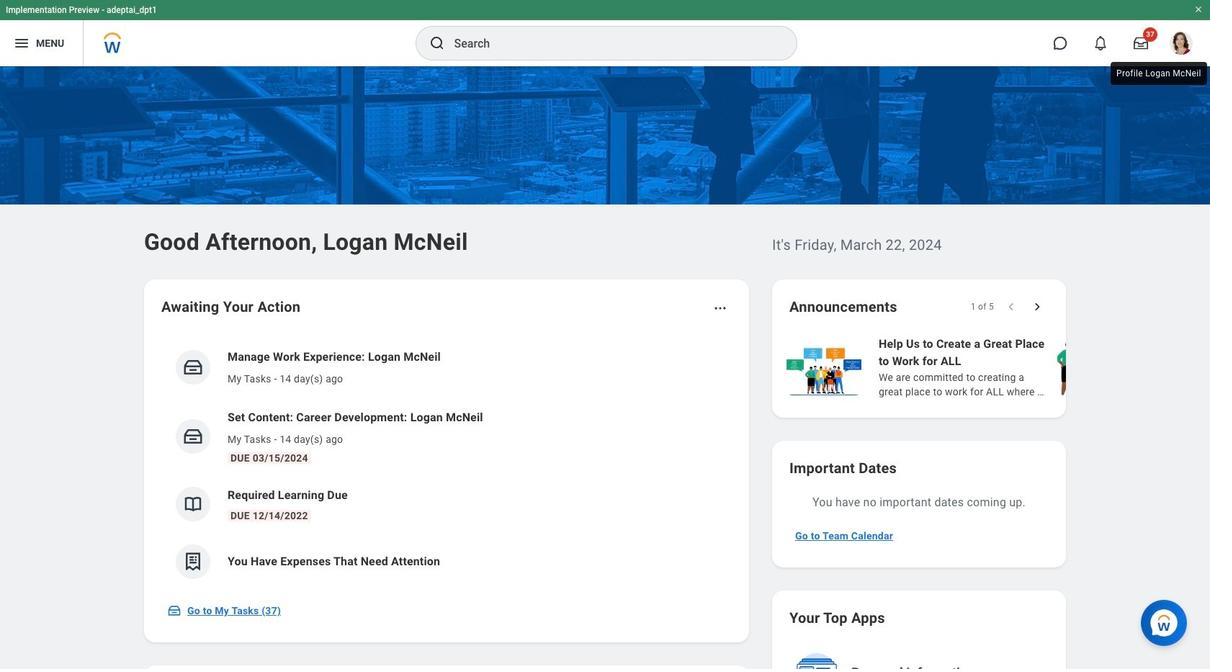 Task type: vqa. For each thing, say whether or not it's contained in the screenshot.
Child 'element'
no



Task type: locate. For each thing, give the bounding box(es) containing it.
status
[[971, 301, 995, 313]]

profile logan mcneil image
[[1171, 32, 1194, 58]]

0 horizontal spatial list
[[161, 337, 732, 591]]

banner
[[0, 0, 1211, 66]]

0 horizontal spatial inbox image
[[167, 604, 182, 618]]

close environment banner image
[[1195, 5, 1204, 14]]

main content
[[0, 66, 1211, 670]]

1 vertical spatial inbox image
[[167, 604, 182, 618]]

1 horizontal spatial list
[[784, 334, 1211, 401]]

tooltip
[[1109, 59, 1211, 88]]

inbox image
[[182, 426, 204, 448], [167, 604, 182, 618]]

book open image
[[182, 494, 204, 515]]

0 vertical spatial inbox image
[[182, 426, 204, 448]]

chevron right small image
[[1031, 300, 1045, 314]]

notifications large image
[[1094, 36, 1109, 50]]

Search Workday  search field
[[454, 27, 767, 59]]

list
[[784, 334, 1211, 401], [161, 337, 732, 591]]

dashboard expenses image
[[182, 551, 204, 573]]

justify image
[[13, 35, 30, 52]]



Task type: describe. For each thing, give the bounding box(es) containing it.
chevron left small image
[[1005, 300, 1019, 314]]

1 horizontal spatial inbox image
[[182, 426, 204, 448]]

inbox large image
[[1135, 36, 1149, 50]]

inbox image
[[182, 357, 204, 378]]

search image
[[429, 35, 446, 52]]

related actions image
[[714, 301, 728, 316]]



